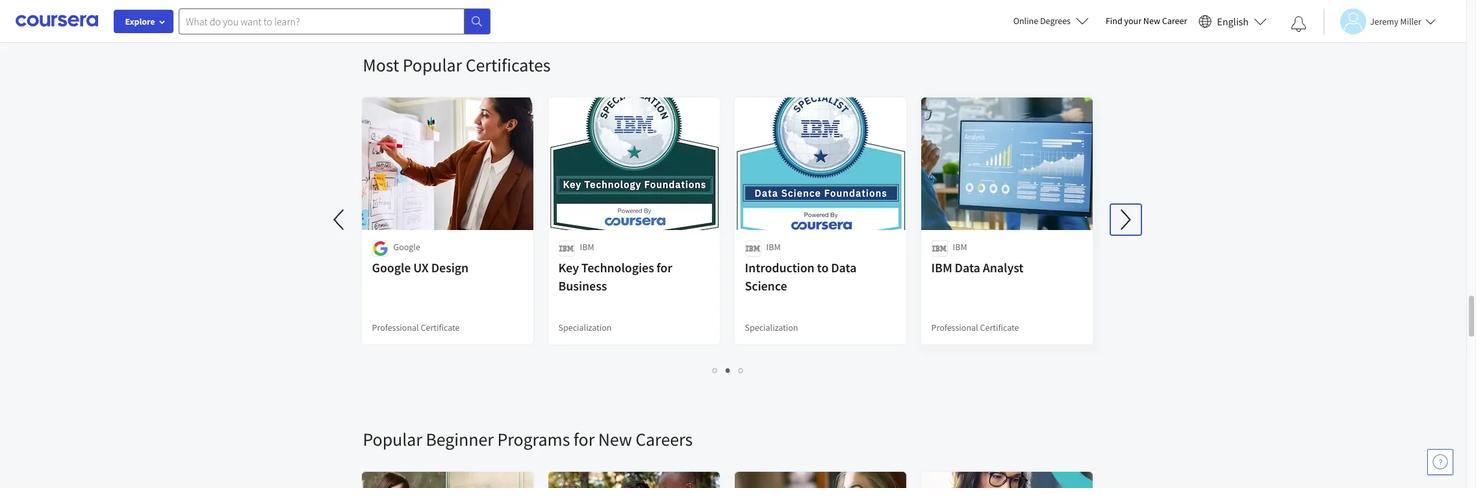 Task type: describe. For each thing, give the bounding box(es) containing it.
0 horizontal spatial new
[[598, 428, 632, 451]]

for inside key technologies for business
[[657, 259, 673, 276]]

introduction to data science
[[745, 259, 857, 294]]

0 vertical spatial new
[[1144, 15, 1161, 27]]

google for google ux design
[[372, 259, 411, 276]]

professional for google
[[372, 322, 419, 333]]

english button
[[1194, 0, 1272, 42]]

degrees
[[1040, 15, 1071, 27]]

business
[[559, 278, 607, 294]]

your
[[1125, 15, 1142, 27]]

find your new career link
[[1100, 13, 1194, 29]]

explore button
[[114, 10, 174, 33]]

english
[[1217, 15, 1249, 28]]

certificate for design
[[421, 322, 460, 333]]

online degrees button
[[1003, 6, 1100, 35]]

certificate for analyst
[[980, 322, 1019, 333]]

introduction
[[745, 259, 815, 276]]

programs
[[497, 428, 570, 451]]

design
[[431, 259, 469, 276]]

next slide image
[[1110, 204, 1142, 235]]

specialization for business
[[559, 322, 612, 333]]

technologies
[[582, 259, 654, 276]]

list inside most popular certificates carousel element
[[363, 363, 1094, 378]]

meta front-end developer professional certificate by meta, image
[[548, 472, 720, 488]]

key
[[559, 259, 579, 276]]

1 vertical spatial popular
[[363, 428, 422, 451]]

1 list from the top
[[363, 0, 1094, 3]]

jeremy
[[1371, 15, 1399, 27]]

jeremy miller
[[1371, 15, 1422, 27]]

miller
[[1401, 15, 1422, 27]]

popular beginner programs for new careers
[[363, 428, 693, 451]]

most popular certificates carousel element
[[324, 14, 1142, 389]]

coursera image
[[16, 11, 98, 31]]

data inside introduction to data science
[[831, 259, 857, 276]]

1
[[713, 364, 718, 376]]

previous slide image
[[324, 204, 355, 235]]

explore
[[125, 16, 155, 27]]

2
[[726, 364, 731, 376]]

professional for ibm
[[932, 322, 979, 333]]

1 button
[[709, 363, 722, 378]]

career
[[1163, 15, 1188, 27]]

ibm for ibm
[[953, 241, 967, 253]]

ibm image for ibm data analyst
[[932, 240, 948, 257]]

to
[[817, 259, 829, 276]]

google ux design
[[372, 259, 469, 276]]



Task type: vqa. For each thing, say whether or not it's contained in the screenshot.
key
yes



Task type: locate. For each thing, give the bounding box(es) containing it.
find
[[1106, 15, 1123, 27]]

for right technologies on the bottom left of the page
[[657, 259, 673, 276]]

google down google image
[[372, 259, 411, 276]]

0 horizontal spatial ibm image
[[745, 240, 761, 257]]

meta social media marketing professional certificate by meta, image
[[921, 472, 1093, 488]]

professional certificate
[[372, 322, 460, 333], [932, 322, 1019, 333]]

certificates
[[466, 53, 551, 77]]

ibm image
[[559, 240, 575, 257]]

professional certificate down google ux design
[[372, 322, 460, 333]]

3 button
[[735, 363, 748, 378]]

ibm up 'ibm data analyst'
[[953, 241, 967, 253]]

popular beginner programs for new careers carousel element
[[356, 389, 1477, 488]]

careers
[[636, 428, 693, 451]]

ibm image up introduction
[[745, 240, 761, 257]]

ibm image
[[745, 240, 761, 257], [932, 240, 948, 257]]

0 horizontal spatial for
[[574, 428, 595, 451]]

2 list from the top
[[363, 363, 1094, 378]]

0 vertical spatial for
[[657, 259, 673, 276]]

ibm data science professional certificate by ibm, image
[[735, 472, 907, 488]]

ibm image up 'ibm data analyst'
[[932, 240, 948, 257]]

google
[[394, 241, 420, 253], [372, 259, 411, 276]]

show notifications image
[[1291, 16, 1307, 32]]

1 horizontal spatial certificate
[[980, 322, 1019, 333]]

professional certificate for ux
[[372, 322, 460, 333]]

analyst
[[983, 259, 1024, 276]]

0 horizontal spatial professional
[[372, 322, 419, 333]]

None search field
[[179, 8, 491, 34]]

new up meta front-end developer professional certificate by meta, image
[[598, 428, 632, 451]]

1 horizontal spatial professional
[[932, 322, 979, 333]]

1 vertical spatial new
[[598, 428, 632, 451]]

2 ibm image from the left
[[932, 240, 948, 257]]

certificate down design
[[421, 322, 460, 333]]

help center image
[[1433, 454, 1449, 470]]

aws cloud technology consultant professional certificate by amazon web services, image
[[362, 472, 534, 488]]

specialization
[[559, 322, 612, 333], [745, 322, 798, 333]]

for right programs
[[574, 428, 595, 451]]

ux
[[413, 259, 429, 276]]

1 specialization from the left
[[559, 322, 612, 333]]

2 certificate from the left
[[980, 322, 1019, 333]]

data
[[831, 259, 857, 276], [955, 259, 981, 276]]

0 horizontal spatial specialization
[[559, 322, 612, 333]]

2 button
[[722, 363, 735, 378]]

professional
[[372, 322, 419, 333], [932, 322, 979, 333]]

1 vertical spatial for
[[574, 428, 595, 451]]

specialization down business
[[559, 322, 612, 333]]

new right your
[[1144, 15, 1161, 27]]

certificate
[[421, 322, 460, 333], [980, 322, 1019, 333]]

professional certificate for data
[[932, 322, 1019, 333]]

online
[[1014, 15, 1039, 27]]

2 professional certificate from the left
[[932, 322, 1019, 333]]

0 vertical spatial popular
[[403, 53, 462, 77]]

0 horizontal spatial certificate
[[421, 322, 460, 333]]

ibm
[[580, 241, 594, 253], [767, 241, 781, 253], [953, 241, 967, 253], [932, 259, 953, 276]]

ibm right ibm image
[[580, 241, 594, 253]]

specialization for science
[[745, 322, 798, 333]]

google up google ux design
[[394, 241, 420, 253]]

1 horizontal spatial new
[[1144, 15, 1161, 27]]

1 certificate from the left
[[421, 322, 460, 333]]

jeremy miller button
[[1324, 8, 1436, 34]]

ibm image for introduction to data science
[[745, 240, 761, 257]]

google image
[[372, 240, 388, 257]]

0 vertical spatial google
[[394, 241, 420, 253]]

0 horizontal spatial data
[[831, 259, 857, 276]]

0 vertical spatial list
[[363, 0, 1094, 3]]

1 horizontal spatial specialization
[[745, 322, 798, 333]]

What do you want to learn? text field
[[179, 8, 465, 34]]

new
[[1144, 15, 1161, 27], [598, 428, 632, 451]]

1 vertical spatial list
[[363, 363, 1094, 378]]

most
[[363, 53, 399, 77]]

1 ibm image from the left
[[745, 240, 761, 257]]

1 horizontal spatial data
[[955, 259, 981, 276]]

1 professional from the left
[[372, 322, 419, 333]]

2 specialization from the left
[[745, 322, 798, 333]]

2 professional from the left
[[932, 322, 979, 333]]

find your new career
[[1106, 15, 1188, 27]]

most popular certificates
[[363, 53, 551, 77]]

1 horizontal spatial professional certificate
[[932, 322, 1019, 333]]

0 horizontal spatial professional certificate
[[372, 322, 460, 333]]

key technologies for business
[[559, 259, 673, 294]]

google for google
[[394, 241, 420, 253]]

3
[[739, 364, 744, 376]]

specialization down science
[[745, 322, 798, 333]]

1 professional certificate from the left
[[372, 322, 460, 333]]

popular beginner programs for new careers link
[[363, 428, 693, 451]]

data left analyst
[[955, 259, 981, 276]]

list containing 1
[[363, 363, 1094, 378]]

data right to
[[831, 259, 857, 276]]

ibm for key
[[580, 241, 594, 253]]

ibm data analyst
[[932, 259, 1024, 276]]

science
[[745, 278, 787, 294]]

ibm up introduction
[[767, 241, 781, 253]]

for
[[657, 259, 673, 276], [574, 428, 595, 451]]

beginner
[[426, 428, 494, 451]]

online degrees
[[1014, 15, 1071, 27]]

professional certificate down 'ibm data analyst'
[[932, 322, 1019, 333]]

1 horizontal spatial for
[[657, 259, 673, 276]]

ibm left analyst
[[932, 259, 953, 276]]

certificate down analyst
[[980, 322, 1019, 333]]

ibm for introduction
[[767, 241, 781, 253]]

1 horizontal spatial ibm image
[[932, 240, 948, 257]]

popular
[[403, 53, 462, 77], [363, 428, 422, 451]]

2 data from the left
[[955, 259, 981, 276]]

1 data from the left
[[831, 259, 857, 276]]

list
[[363, 0, 1094, 3], [363, 363, 1094, 378]]

1 vertical spatial google
[[372, 259, 411, 276]]



